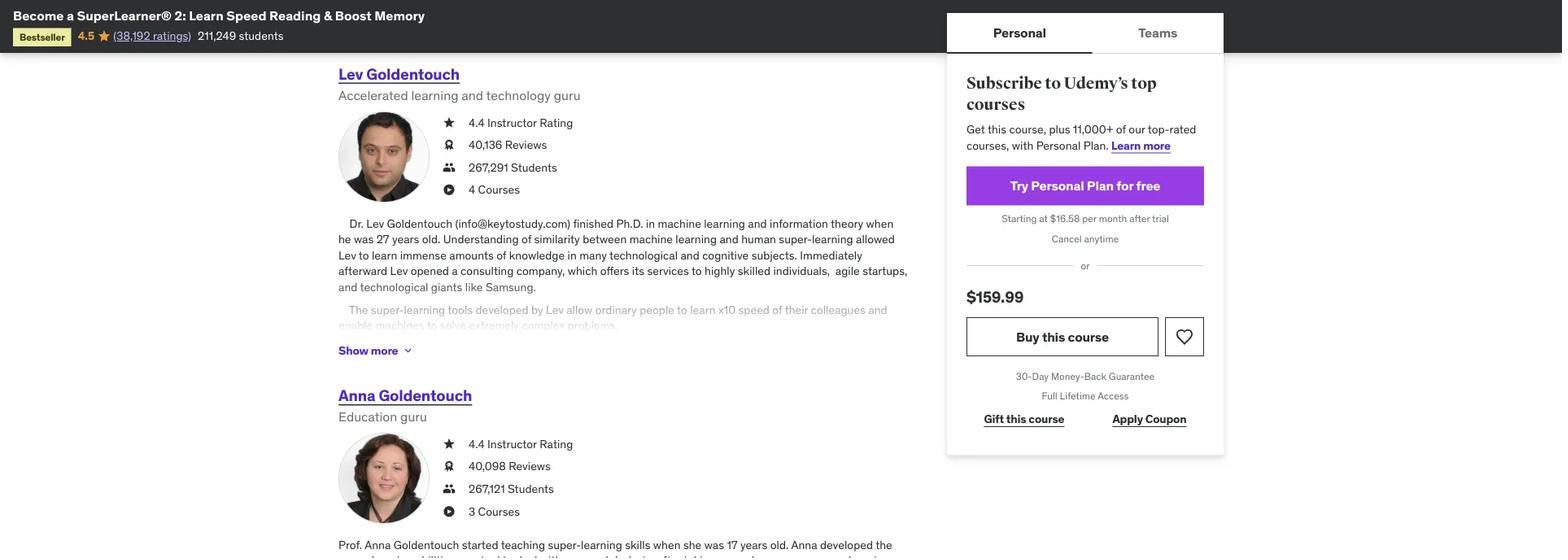 Task type: describe. For each thing, give the bounding box(es) containing it.
boost
[[335, 7, 372, 24]]

2 vertical spatial personal
[[1031, 177, 1084, 194]]

print, digital, and audiobooks; and numerous other online courses through it's own online training portals, superhuman academy® and branding you™ academy.
[[339, 3, 872, 34]]

starting
[[1002, 212, 1037, 225]]

own
[[399, 19, 420, 34]]

problems.
[[568, 318, 618, 333]]

1 vertical spatial in
[[568, 248, 577, 262]]

subjects.
[[752, 248, 798, 262]]

cancel
[[1052, 233, 1082, 245]]

to right people
[[677, 302, 688, 317]]

to left highly
[[692, 264, 702, 278]]

after inside starting at $16.58 per month after trial cancel anytime
[[1130, 212, 1150, 225]]

and up branding
[[694, 3, 713, 18]]

(38,192
[[113, 28, 150, 43]]

courses for lev goldentouch
[[478, 182, 520, 197]]

immediately
[[800, 248, 863, 262]]

teams button
[[1093, 13, 1224, 52]]

xsmall image for 40,136 reviews
[[443, 137, 456, 153]]

17
[[727, 538, 738, 552]]

bestseller
[[20, 30, 65, 43]]

super- down prof.
[[339, 554, 372, 558]]

machines
[[376, 318, 424, 333]]

dyslexia,
[[611, 554, 655, 558]]

267,121 students
[[469, 482, 554, 496]]

at
[[1040, 212, 1048, 225]]

to left solve
[[427, 318, 437, 333]]

xsmall image for 40,098 reviews
[[443, 459, 456, 475]]

30-
[[1016, 370, 1032, 382]]

gift
[[984, 412, 1004, 427]]

1 horizontal spatial learn
[[690, 302, 716, 317]]

goldentouch inside lev goldentouch accelerated learning and technology guru
[[366, 64, 460, 84]]

this for get
[[988, 122, 1007, 137]]

speed
[[227, 7, 267, 24]]

plus
[[1049, 122, 1071, 137]]

the
[[876, 538, 893, 552]]

portals,
[[498, 19, 536, 34]]

anna inside "anna goldentouch education guru"
[[339, 386, 375, 405]]

allow
[[567, 302, 593, 317]]

(info@keytostudy.com)
[[455, 216, 571, 231]]

students
[[239, 28, 284, 43]]

a right become
[[67, 7, 74, 24]]

of up consulting
[[497, 248, 507, 262]]

its
[[632, 264, 645, 278]]

211,249 students
[[198, 28, 284, 43]]

courses for anna goldentouch
[[478, 504, 520, 519]]

several
[[719, 554, 755, 558]]

was inside dr. lev goldentouch (info@keytostudy.com) finished ph.d. in machine learning and information theory when he was 27 years old. understanding of similarity between machine learning and human super-learning allowed lev to learn immense amounts of knowledge in many technological and cognitive subjects. immediately afterward lev opened a consulting company, which offers its services to highly skilled individuals,  agile startups, and technological giants like samsung. the super-learning tools developed by lev allow ordinary people to learn x10 speed of their colleagues and enable machines to solve extremely complex problems.
[[354, 232, 374, 247]]

4.4 instructor rating for anna goldentouch
[[469, 437, 573, 451]]

instructor for lev goldentouch
[[488, 115, 537, 130]]

by
[[531, 302, 543, 317]]

reading
[[269, 7, 321, 24]]

abilities
[[416, 554, 455, 558]]

super- down information at the top of page
[[779, 232, 812, 247]]

digital,
[[570, 3, 604, 18]]

course for buy this course
[[1068, 328, 1109, 345]]

super- right on on the bottom right
[[816, 554, 849, 558]]

month
[[1099, 212, 1127, 225]]

4.4 instructor rating for lev goldentouch
[[469, 115, 573, 130]]

and inside lev goldentouch accelerated learning and technology guru
[[462, 87, 483, 104]]

understanding
[[443, 232, 519, 247]]

become
[[13, 7, 64, 24]]

coupon
[[1146, 412, 1187, 427]]

developed inside dr. lev goldentouch (info@keytostudy.com) finished ph.d. in machine learning and information theory when he was 27 years old. understanding of similarity between machine learning and human super-learning allowed lev to learn immense amounts of knowledge in many technological and cognitive subjects. immediately afterward lev opened a consulting company, which offers its services to highly skilled individuals,  agile startups, and technological giants like samsung. the super-learning tools developed by lev allow ordinary people to learn x10 speed of their colleagues and enable machines to solve extremely complex problems.
[[476, 302, 529, 317]]

and down startups,
[[869, 302, 888, 317]]

skills
[[625, 538, 651, 552]]

40,098
[[469, 459, 506, 474]]

students for lev goldentouch
[[511, 160, 557, 175]]

guru inside "anna goldentouch education guru"
[[400, 409, 427, 425]]

show more for dr. lev goldentouch (info@keytostudy.com) finished ph.d. in machine learning and information theory when he was 27 years old. understanding of similarity between machine learning and human super-learning allowed lev to learn immense amounts of knowledge in many technological and cognitive subjects. immediately afterward lev opened a consulting company, which offers its services to highly skilled individuals,  agile startups, and technological giants like samsung.
[[339, 343, 398, 358]]

anna right prof.
[[365, 538, 391, 552]]

courses inside prof. anna goldentouch started teaching super-learning skills when she was 17 years old. anna developed the super-learning abilities as a tool to deal with personal dyslexia, after taking several courses on super-learning
[[757, 554, 797, 558]]

xsmall image for 267,121 students
[[443, 481, 456, 497]]

lev right by
[[546, 302, 564, 317]]

trial
[[1153, 212, 1169, 225]]

lev inside lev goldentouch accelerated learning and technology guru
[[339, 64, 363, 84]]

4 courses
[[469, 182, 520, 197]]

anna goldentouch link
[[339, 386, 472, 405]]

try personal plan for free link
[[967, 166, 1205, 205]]

lev goldentouch accelerated learning and technology guru
[[339, 64, 581, 104]]

on
[[800, 554, 813, 558]]

super- up the personal
[[548, 538, 581, 552]]

through
[[339, 19, 379, 34]]

it's
[[381, 19, 396, 34]]

anytime
[[1085, 233, 1119, 245]]

4.5
[[78, 28, 94, 43]]

full
[[1042, 390, 1058, 403]]

40,136
[[469, 137, 502, 152]]

opened
[[411, 264, 449, 278]]

consulting
[[461, 264, 514, 278]]

guarantee
[[1109, 370, 1155, 382]]

xsmall image for 3 courses
[[443, 504, 456, 520]]

learn more
[[1112, 138, 1171, 153]]

show for dr. lev goldentouch (info@keytostudy.com) finished ph.d. in machine learning and information theory when he was 27 years old. understanding of similarity between machine learning and human super-learning allowed lev to learn immense amounts of knowledge in many technological and cognitive subjects. immediately afterward lev opened a consulting company, which offers its services to highly skilled individuals,  agile startups, and technological giants like samsung.
[[339, 343, 368, 358]]

a inside prof. anna goldentouch started teaching super-learning skills when she was 17 years old. anna developed the super-learning abilities as a tool to deal with personal dyslexia, after taking several courses on super-learning
[[472, 554, 478, 558]]

after inside prof. anna goldentouch started teaching super-learning skills when she was 17 years old. anna developed the super-learning abilities as a tool to deal with personal dyslexia, after taking several courses on super-learning
[[657, 554, 681, 558]]

people
[[640, 302, 675, 317]]

anna goldentouch education guru
[[339, 386, 472, 425]]

4.4 for lev goldentouch
[[469, 115, 485, 130]]

4
[[469, 182, 475, 197]]

finished
[[573, 216, 614, 231]]

developed inside prof. anna goldentouch started teaching super-learning skills when she was 17 years old. anna developed the super-learning abilities as a tool to deal with personal dyslexia, after taking several courses on super-learning
[[820, 538, 873, 552]]

tools
[[448, 302, 473, 317]]

he
[[339, 232, 351, 247]]

of left their
[[773, 302, 783, 317]]

lev down he
[[339, 248, 356, 262]]

top
[[1131, 74, 1157, 94]]

training
[[456, 19, 495, 34]]

you™
[[738, 19, 767, 34]]

lifetime
[[1060, 390, 1096, 403]]

similarity
[[534, 232, 580, 247]]

40,098 reviews
[[469, 459, 551, 474]]

skilled
[[738, 264, 771, 278]]

more for "become a superlearner®"
[[371, 21, 398, 36]]

personal inside button
[[994, 24, 1047, 41]]

was inside prof. anna goldentouch started teaching super-learning skills when she was 17 years old. anna developed the super-learning abilities as a tool to deal with personal dyslexia, after taking several courses on super-learning
[[705, 538, 724, 552]]

"become a superlearner®"
[[397, 3, 538, 18]]

this for gift
[[1007, 412, 1027, 427]]

0 horizontal spatial learn
[[189, 7, 224, 24]]

years inside prof. anna goldentouch started teaching super-learning skills when she was 17 years old. anna developed the super-learning abilities as a tool to deal with personal dyslexia, after taking several courses on super-learning
[[741, 538, 768, 552]]

this for buy
[[1042, 328, 1065, 345]]

prof.
[[339, 538, 362, 552]]

xsmall image
[[443, 115, 456, 131]]

numerous
[[715, 3, 766, 18]]

learning inside lev goldentouch accelerated learning and technology guru
[[411, 87, 459, 104]]

267,291
[[469, 160, 508, 175]]

anna goldentouch image
[[339, 433, 430, 524]]

goldentouch inside dr. lev goldentouch (info@keytostudy.com) finished ph.d. in machine learning and information theory when he was 27 years old. understanding of similarity between machine learning and human super-learning allowed lev to learn immense amounts of knowledge in many technological and cognitive subjects. immediately afterward lev opened a consulting company, which offers its services to highly skilled individuals,  agile startups, and technological giants like samsung. the super-learning tools developed by lev allow ordinary people to learn x10 speed of their colleagues and enable machines to solve extremely complex problems.
[[387, 216, 453, 231]]

of up knowledge
[[522, 232, 532, 247]]

cognitive
[[702, 248, 749, 262]]

become a superlearner® 2: learn speed reading & boost memory
[[13, 7, 425, 24]]

xsmall image right the it's
[[402, 22, 415, 35]]

and up cognitive
[[720, 232, 739, 247]]

try personal plan for free
[[1011, 177, 1161, 194]]

plan.
[[1084, 138, 1109, 153]]

&
[[324, 7, 332, 24]]

xsmall image for 4.4 instructor rating
[[443, 436, 456, 452]]

buy this course button
[[967, 317, 1159, 356]]

to up afterward
[[359, 248, 369, 262]]

back
[[1085, 370, 1107, 382]]

years inside dr. lev goldentouch (info@keytostudy.com) finished ph.d. in machine learning and information theory when he was 27 years old. understanding of similarity between machine learning and human super-learning allowed lev to learn immense amounts of knowledge in many technological and cognitive subjects. immediately afterward lev opened a consulting company, which offers its services to highly skilled individuals,  agile startups, and technological giants like samsung. the super-learning tools developed by lev allow ordinary people to learn x10 speed of their colleagues and enable machines to solve extremely complex problems.
[[392, 232, 419, 247]]



Task type: locate. For each thing, give the bounding box(es) containing it.
1 vertical spatial learn
[[1112, 138, 1141, 153]]

information
[[770, 216, 828, 231]]

in right ph.d.
[[646, 216, 655, 231]]

with inside get this course, plus 11,000+ of our top-rated courses, with personal plan.
[[1012, 138, 1034, 153]]

1 horizontal spatial when
[[866, 216, 894, 231]]

rating for anna goldentouch
[[540, 437, 573, 451]]

instructor
[[488, 115, 537, 130], [488, 437, 537, 451]]

1 horizontal spatial online
[[798, 3, 829, 18]]

4.4 up 40,136
[[469, 115, 485, 130]]

tab list
[[947, 13, 1224, 54]]

1 show more from the top
[[339, 21, 398, 36]]

reviews for anna goldentouch
[[509, 459, 551, 474]]

goldentouch up accelerated
[[366, 64, 460, 84]]

was down dr.
[[354, 232, 374, 247]]

0 horizontal spatial was
[[354, 232, 374, 247]]

1 vertical spatial after
[[657, 554, 681, 558]]

course inside button
[[1068, 328, 1109, 345]]

course down the full
[[1029, 412, 1065, 427]]

0 horizontal spatial learn
[[372, 248, 397, 262]]

with right deal on the left of page
[[540, 554, 562, 558]]

1 horizontal spatial in
[[646, 216, 655, 231]]

1 vertical spatial reviews
[[509, 459, 551, 474]]

personal down plus on the right
[[1037, 138, 1081, 153]]

0 horizontal spatial old.
[[422, 232, 441, 247]]

theory
[[831, 216, 864, 231]]

more for dr. lev goldentouch (info@keytostudy.com) finished ph.d. in machine learning and information theory when he was 27 years old. understanding of similarity between machine learning and human super-learning allowed lev to learn immense amounts of knowledge in many technological and cognitive subjects. immediately afterward lev opened a consulting company, which offers its services to highly skilled individuals,  agile startups, and technological giants like samsung.
[[371, 343, 398, 358]]

old. inside dr. lev goldentouch (info@keytostudy.com) finished ph.d. in machine learning and information theory when he was 27 years old. understanding of similarity between machine learning and human super-learning allowed lev to learn immense amounts of knowledge in many technological and cognitive subjects. immediately afterward lev opened a consulting company, which offers its services to highly skilled individuals,  agile startups, and technological giants like samsung. the super-learning tools developed by lev allow ordinary people to learn x10 speed of their colleagues and enable machines to solve extremely complex problems.
[[422, 232, 441, 247]]

1 horizontal spatial guru
[[554, 87, 581, 104]]

2 vertical spatial courses
[[757, 554, 797, 558]]

1 vertical spatial show more button
[[339, 334, 415, 367]]

old.
[[422, 232, 441, 247], [771, 538, 789, 552]]

courses left on on the bottom right
[[757, 554, 797, 558]]

was left 17 on the left of page
[[705, 538, 724, 552]]

and up the human
[[748, 216, 767, 231]]

complex
[[522, 318, 565, 333]]

lev down immense
[[390, 264, 408, 278]]

course
[[1068, 328, 1109, 345], [1029, 412, 1065, 427]]

0 vertical spatial this
[[988, 122, 1007, 137]]

to inside prof. anna goldentouch started teaching super-learning skills when she was 17 years old. anna developed the super-learning abilities as a tool to deal with personal dyslexia, after taking several courses on super-learning
[[503, 554, 513, 558]]

1 horizontal spatial courses
[[832, 3, 872, 18]]

to right tool
[[503, 554, 513, 558]]

0 vertical spatial online
[[798, 3, 829, 18]]

old. right 17 on the left of page
[[771, 538, 789, 552]]

1 vertical spatial when
[[653, 538, 681, 552]]

superlearner®
[[77, 7, 172, 24]]

wishlist image
[[1175, 327, 1195, 347]]

211,249
[[198, 28, 236, 43]]

267,291 students
[[469, 160, 557, 175]]

2 instructor from the top
[[488, 437, 537, 451]]

allowed
[[856, 232, 895, 247]]

0 vertical spatial guru
[[554, 87, 581, 104]]

lev up 27
[[367, 216, 384, 231]]

instructor for anna goldentouch
[[488, 437, 537, 451]]

2 vertical spatial more
[[371, 343, 398, 358]]

1 vertical spatial students
[[508, 482, 554, 496]]

xsmall image left 4
[[443, 182, 456, 198]]

1 horizontal spatial with
[[1012, 138, 1034, 153]]

old. up immense
[[422, 232, 441, 247]]

0 horizontal spatial courses
[[757, 554, 797, 558]]

1 show more button from the top
[[339, 13, 415, 45]]

4.4
[[469, 115, 485, 130], [469, 437, 485, 451]]

1 vertical spatial guru
[[400, 409, 427, 425]]

more down machines at the bottom left
[[371, 343, 398, 358]]

1 vertical spatial developed
[[820, 538, 873, 552]]

show more button for dr. lev goldentouch (info@keytostudy.com) finished ph.d. in machine learning and information theory when he was 27 years old. understanding of similarity between machine learning and human super-learning allowed lev to learn immense amounts of knowledge in many technological and cognitive subjects. immediately afterward lev opened a consulting company, which offers its services to highly skilled individuals,  agile startups, and technological giants like samsung.
[[339, 334, 415, 367]]

1 vertical spatial instructor
[[488, 437, 537, 451]]

4.4 for anna goldentouch
[[469, 437, 485, 451]]

1 horizontal spatial technological
[[610, 248, 678, 262]]

2 4.4 from the top
[[469, 437, 485, 451]]

plan
[[1087, 177, 1114, 194]]

per
[[1083, 212, 1097, 225]]

0 horizontal spatial years
[[392, 232, 419, 247]]

anna up the education
[[339, 386, 375, 405]]

which
[[568, 264, 598, 278]]

1 vertical spatial courses
[[478, 504, 520, 519]]

0 horizontal spatial developed
[[476, 302, 529, 317]]

267,121
[[469, 482, 505, 496]]

xsmall image down xsmall image
[[443, 137, 456, 153]]

0 vertical spatial technological
[[610, 248, 678, 262]]

goldentouch inside "anna goldentouch education guru"
[[379, 386, 472, 405]]

0 vertical spatial show more button
[[339, 13, 415, 45]]

like
[[465, 280, 483, 294]]

1 vertical spatial years
[[741, 538, 768, 552]]

to inside 'subscribe to udemy's top courses'
[[1045, 74, 1061, 94]]

show more button for "become a superlearner®"
[[339, 13, 415, 45]]

a right "become
[[446, 3, 452, 18]]

reviews for lev goldentouch
[[505, 137, 547, 152]]

0 horizontal spatial when
[[653, 538, 681, 552]]

and down audiobooks;
[[668, 19, 687, 34]]

gift this course
[[984, 412, 1065, 427]]

free
[[1137, 177, 1161, 194]]

1 vertical spatial rating
[[540, 437, 573, 451]]

learning
[[411, 87, 459, 104], [704, 216, 745, 231], [676, 232, 717, 247], [812, 232, 853, 247], [404, 302, 445, 317], [581, 538, 622, 552], [372, 554, 413, 558]]

1 4.4 instructor rating from the top
[[469, 115, 573, 130]]

1 vertical spatial 4.4
[[469, 437, 485, 451]]

other
[[769, 3, 796, 18]]

learn down our
[[1112, 138, 1141, 153]]

0 vertical spatial old.
[[422, 232, 441, 247]]

this right gift
[[1007, 412, 1027, 427]]

1 horizontal spatial old.
[[771, 538, 789, 552]]

1 courses from the top
[[478, 182, 520, 197]]

apply coupon
[[1113, 412, 1187, 427]]

instructor up 40,098 reviews
[[488, 437, 537, 451]]

courses,
[[967, 138, 1010, 153]]

0 horizontal spatial course
[[1029, 412, 1065, 427]]

1 vertical spatial courses
[[967, 95, 1026, 114]]

years up several
[[741, 538, 768, 552]]

tab list containing personal
[[947, 13, 1224, 54]]

goldentouch up abilities
[[394, 538, 459, 552]]

show more for "become a superlearner®"
[[339, 21, 398, 36]]

personal up subscribe
[[994, 24, 1047, 41]]

1 vertical spatial course
[[1029, 412, 1065, 427]]

more left own at the top
[[371, 21, 398, 36]]

personal up '$16.58'
[[1031, 177, 1084, 194]]

xsmall image for 267,291 students
[[443, 160, 456, 175]]

this inside get this course, plus 11,000+ of our top-rated courses, with personal plan.
[[988, 122, 1007, 137]]

0 vertical spatial reviews
[[505, 137, 547, 152]]

after
[[1130, 212, 1150, 225], [657, 554, 681, 558]]

1 horizontal spatial learn
[[1112, 138, 1141, 153]]

0 vertical spatial years
[[392, 232, 419, 247]]

knowledge
[[509, 248, 565, 262]]

show for "become a superlearner®"
[[339, 21, 368, 36]]

subscribe
[[967, 74, 1042, 94]]

courses inside 'subscribe to udemy's top courses'
[[967, 95, 1026, 114]]

1 vertical spatial show more
[[339, 343, 398, 358]]

apply
[[1113, 412, 1143, 427]]

courses right other
[[832, 3, 872, 18]]

when up allowed
[[866, 216, 894, 231]]

startups,
[[863, 264, 908, 278]]

1 horizontal spatial course
[[1068, 328, 1109, 345]]

ratings)
[[153, 28, 191, 43]]

this inside button
[[1042, 328, 1065, 345]]

with down course,
[[1012, 138, 1034, 153]]

2 4.4 instructor rating from the top
[[469, 437, 573, 451]]

learn down 27
[[372, 248, 397, 262]]

rating for lev goldentouch
[[540, 115, 573, 130]]

learn left "x10"
[[690, 302, 716, 317]]

students down 40,136 reviews
[[511, 160, 557, 175]]

2 show more from the top
[[339, 343, 398, 358]]

1 vertical spatial personal
[[1037, 138, 1081, 153]]

get this course, plus 11,000+ of our top-rated courses, with personal plan.
[[967, 122, 1197, 153]]

2 vertical spatial this
[[1007, 412, 1027, 427]]

our
[[1129, 122, 1146, 137]]

she
[[684, 538, 702, 552]]

courses down 267,121
[[478, 504, 520, 519]]

0 vertical spatial learn
[[189, 7, 224, 24]]

more down top-
[[1144, 138, 1171, 153]]

0 vertical spatial instructor
[[488, 115, 537, 130]]

reviews
[[505, 137, 547, 152], [509, 459, 551, 474]]

of
[[1116, 122, 1126, 137], [522, 232, 532, 247], [497, 248, 507, 262], [773, 302, 783, 317]]

udemy's
[[1064, 74, 1129, 94]]

giants
[[431, 280, 463, 294]]

courses inside print, digital, and audiobooks; and numerous other online courses through it's own online training portals, superhuman academy® and branding you™ academy.
[[832, 3, 872, 18]]

0 vertical spatial 4.4
[[469, 115, 485, 130]]

guru right technology
[[554, 87, 581, 104]]

subscribe to udemy's top courses
[[967, 74, 1157, 114]]

1 vertical spatial technological
[[360, 280, 428, 294]]

rating down technology
[[540, 115, 573, 130]]

money-
[[1052, 370, 1085, 382]]

show
[[339, 21, 368, 36], [339, 343, 368, 358]]

of inside get this course, plus 11,000+ of our top-rated courses, with personal plan.
[[1116, 122, 1126, 137]]

personal
[[994, 24, 1047, 41], [1037, 138, 1081, 153], [1031, 177, 1084, 194]]

teams
[[1139, 24, 1178, 41]]

super- up machines at the bottom left
[[371, 302, 404, 317]]

1 vertical spatial 4.4 instructor rating
[[469, 437, 573, 451]]

1 show from the top
[[339, 21, 368, 36]]

0 vertical spatial courses
[[832, 3, 872, 18]]

goldentouch up immense
[[387, 216, 453, 231]]

a right 'as'
[[472, 554, 478, 558]]

1 vertical spatial more
[[1144, 138, 1171, 153]]

to
[[1045, 74, 1061, 94], [359, 248, 369, 262], [692, 264, 702, 278], [677, 302, 688, 317], [427, 318, 437, 333], [503, 554, 513, 558]]

1 4.4 from the top
[[469, 115, 485, 130]]

0 vertical spatial 4.4 instructor rating
[[469, 115, 573, 130]]

0 vertical spatial developed
[[476, 302, 529, 317]]

anna
[[339, 386, 375, 405], [365, 538, 391, 552], [791, 538, 818, 552]]

personal
[[565, 554, 609, 558]]

4.4 instructor rating up 40,098 reviews
[[469, 437, 573, 451]]

reviews up the "267,291 students" at the top left
[[505, 137, 547, 152]]

rating up 40,098 reviews
[[540, 437, 573, 451]]

1 instructor from the top
[[488, 115, 537, 130]]

0 vertical spatial when
[[866, 216, 894, 231]]

in up which
[[568, 248, 577, 262]]

for
[[1117, 177, 1134, 194]]

2 show more button from the top
[[339, 334, 415, 367]]

machine down ph.d.
[[630, 232, 673, 247]]

a inside dr. lev goldentouch (info@keytostudy.com) finished ph.d. in machine learning and information theory when he was 27 years old. understanding of similarity between machine learning and human super-learning allowed lev to learn immense amounts of knowledge in many technological and cognitive subjects. immediately afterward lev opened a consulting company, which offers its services to highly skilled individuals,  agile startups, and technological giants like samsung. the super-learning tools developed by lev allow ordinary people to learn x10 speed of their colleagues and enable machines to solve extremely complex problems.
[[452, 264, 458, 278]]

xsmall image left the 3
[[443, 504, 456, 520]]

machine up the services on the left
[[658, 216, 701, 231]]

goldentouch inside prof. anna goldentouch started teaching super-learning skills when she was 17 years old. anna developed the super-learning abilities as a tool to deal with personal dyslexia, after taking several courses on super-learning
[[394, 538, 459, 552]]

1 horizontal spatial developed
[[820, 538, 873, 552]]

academy.
[[770, 19, 819, 34]]

0 vertical spatial courses
[[478, 182, 520, 197]]

after left taking
[[657, 554, 681, 558]]

0 horizontal spatial in
[[568, 248, 577, 262]]

online up academy.
[[798, 3, 829, 18]]

2 horizontal spatial courses
[[967, 95, 1026, 114]]

show down enable
[[339, 343, 368, 358]]

1 rating from the top
[[540, 115, 573, 130]]

technology
[[486, 87, 551, 104]]

guru down anna goldentouch link
[[400, 409, 427, 425]]

xsmall image for 4 courses
[[443, 182, 456, 198]]

goldentouch up the education
[[379, 386, 472, 405]]

0 horizontal spatial with
[[540, 554, 562, 558]]

1 vertical spatial online
[[423, 19, 454, 34]]

1 vertical spatial learn
[[690, 302, 716, 317]]

this up courses,
[[988, 122, 1007, 137]]

0 vertical spatial show
[[339, 21, 368, 36]]

rated
[[1170, 122, 1197, 137]]

course up back on the bottom of the page
[[1068, 328, 1109, 345]]

0 vertical spatial machine
[[658, 216, 701, 231]]

ordinary
[[595, 302, 637, 317]]

buy
[[1017, 328, 1040, 345]]

0 horizontal spatial after
[[657, 554, 681, 558]]

dr. lev goldentouch (info@keytostudy.com) finished ph.d. in machine learning and information theory when he was 27 years old. understanding of similarity between machine learning and human super-learning allowed lev to learn immense amounts of knowledge in many technological and cognitive subjects. immediately afterward lev opened a consulting company, which offers its services to highly skilled individuals,  agile startups, and technological giants like samsung. the super-learning tools developed by lev allow ordinary people to learn x10 speed of their colleagues and enable machines to solve extremely complex problems.
[[339, 216, 908, 333]]

guru inside lev goldentouch accelerated learning and technology guru
[[554, 87, 581, 104]]

old. inside prof. anna goldentouch started teaching super-learning skills when she was 17 years old. anna developed the super-learning abilities as a tool to deal with personal dyslexia, after taking several courses on super-learning
[[771, 538, 789, 552]]

2 courses from the top
[[478, 504, 520, 519]]

and up the services on the left
[[681, 248, 700, 262]]

0 vertical spatial after
[[1130, 212, 1150, 225]]

0 vertical spatial show more
[[339, 21, 398, 36]]

amounts
[[449, 248, 494, 262]]

personal inside get this course, plus 11,000+ of our top-rated courses, with personal plan.
[[1037, 138, 1081, 153]]

anna up on on the bottom right
[[791, 538, 818, 552]]

and down afterward
[[339, 280, 358, 294]]

xsmall image left 267,121
[[443, 481, 456, 497]]

technological down afterward
[[360, 280, 428, 294]]

instructor up 40,136 reviews
[[488, 115, 537, 130]]

when
[[866, 216, 894, 231], [653, 538, 681, 552]]

with inside prof. anna goldentouch started teaching super-learning skills when she was 17 years old. anna developed the super-learning abilities as a tool to deal with personal dyslexia, after taking several courses on super-learning
[[540, 554, 562, 558]]

learn
[[372, 248, 397, 262], [690, 302, 716, 317]]

extremely
[[469, 318, 519, 333]]

speed
[[739, 302, 770, 317]]

access
[[1098, 390, 1129, 403]]

to left the udemy's
[[1045, 74, 1061, 94]]

between
[[583, 232, 627, 247]]

students down 40,098 reviews
[[508, 482, 554, 496]]

0 horizontal spatial guru
[[400, 409, 427, 425]]

2 show from the top
[[339, 343, 368, 358]]

2 rating from the top
[[540, 437, 573, 451]]

lev goldentouch image
[[339, 111, 430, 202]]

developed left the
[[820, 538, 873, 552]]

courses down subscribe
[[967, 95, 1026, 114]]

0 vertical spatial learn
[[372, 248, 397, 262]]

lev up accelerated
[[339, 64, 363, 84]]

technological up its
[[610, 248, 678, 262]]

gift this course link
[[967, 403, 1082, 436]]

0 vertical spatial personal
[[994, 24, 1047, 41]]

when inside prof. anna goldentouch started teaching super-learning skills when she was 17 years old. anna developed the super-learning abilities as a tool to deal with personal dyslexia, after taking several courses on super-learning
[[653, 538, 681, 552]]

0 vertical spatial course
[[1068, 328, 1109, 345]]

lev
[[339, 64, 363, 84], [367, 216, 384, 231], [339, 248, 356, 262], [390, 264, 408, 278], [546, 302, 564, 317]]

many
[[580, 248, 607, 262]]

teaching
[[501, 538, 545, 552]]

xsmall image
[[402, 22, 415, 35], [443, 137, 456, 153], [443, 160, 456, 175], [443, 182, 456, 198], [402, 344, 415, 357], [443, 436, 456, 452], [443, 459, 456, 475], [443, 481, 456, 497], [443, 504, 456, 520]]

learn up 211,249
[[189, 7, 224, 24]]

xsmall image down "anna goldentouch education guru"
[[443, 436, 456, 452]]

1 vertical spatial machine
[[630, 232, 673, 247]]

xsmall image left 267,291 in the left top of the page
[[443, 160, 456, 175]]

colleagues
[[811, 302, 866, 317]]

0 vertical spatial in
[[646, 216, 655, 231]]

show more
[[339, 21, 398, 36], [339, 343, 398, 358]]

online down "become
[[423, 19, 454, 34]]

1 vertical spatial this
[[1042, 328, 1065, 345]]

4.4 up 40,098
[[469, 437, 485, 451]]

xsmall image left 40,098
[[443, 459, 456, 475]]

agile
[[836, 264, 860, 278]]

students for anna goldentouch
[[508, 482, 554, 496]]

4.4 instructor rating
[[469, 115, 573, 130], [469, 437, 573, 451]]

lev goldentouch link
[[339, 64, 460, 84]]

of left our
[[1116, 122, 1126, 137]]

1 horizontal spatial after
[[1130, 212, 1150, 225]]

xsmall image down machines at the bottom left
[[402, 344, 415, 357]]

the
[[349, 302, 368, 317]]

1 vertical spatial old.
[[771, 538, 789, 552]]

show right &
[[339, 21, 368, 36]]

4.4 instructor rating up 40,136 reviews
[[469, 115, 573, 130]]

0 vertical spatial students
[[511, 160, 557, 175]]

0 horizontal spatial technological
[[360, 280, 428, 294]]

$16.58
[[1051, 212, 1080, 225]]

0 vertical spatial more
[[371, 21, 398, 36]]

1 horizontal spatial was
[[705, 538, 724, 552]]

0 vertical spatial rating
[[540, 115, 573, 130]]

1 vertical spatial with
[[540, 554, 562, 558]]

developed up extremely
[[476, 302, 529, 317]]

1 vertical spatial was
[[705, 538, 724, 552]]

when left she
[[653, 538, 681, 552]]

x10
[[719, 302, 736, 317]]

and up academy®
[[607, 3, 626, 18]]

0 vertical spatial with
[[1012, 138, 1034, 153]]

human
[[742, 232, 776, 247]]

when inside dr. lev goldentouch (info@keytostudy.com) finished ph.d. in machine learning and information theory when he was 27 years old. understanding of similarity between machine learning and human super-learning allowed lev to learn immense amounts of knowledge in many technological and cognitive subjects. immediately afterward lev opened a consulting company, which offers its services to highly skilled individuals,  agile startups, and technological giants like samsung. the super-learning tools developed by lev allow ordinary people to learn x10 speed of their colleagues and enable machines to solve extremely complex problems.
[[866, 216, 894, 231]]

1 vertical spatial show
[[339, 343, 368, 358]]

1 horizontal spatial years
[[741, 538, 768, 552]]

0 horizontal spatial online
[[423, 19, 454, 34]]

courses down 267,291 in the left top of the page
[[478, 182, 520, 197]]

education
[[339, 409, 397, 425]]

more
[[371, 21, 398, 36], [1144, 138, 1171, 153], [371, 343, 398, 358]]

memory
[[375, 7, 425, 24]]

course for gift this course
[[1029, 412, 1065, 427]]

0 vertical spatial was
[[354, 232, 374, 247]]

reviews up 267,121 students
[[509, 459, 551, 474]]



Task type: vqa. For each thing, say whether or not it's contained in the screenshot.
second schwarzmüller from the right
no



